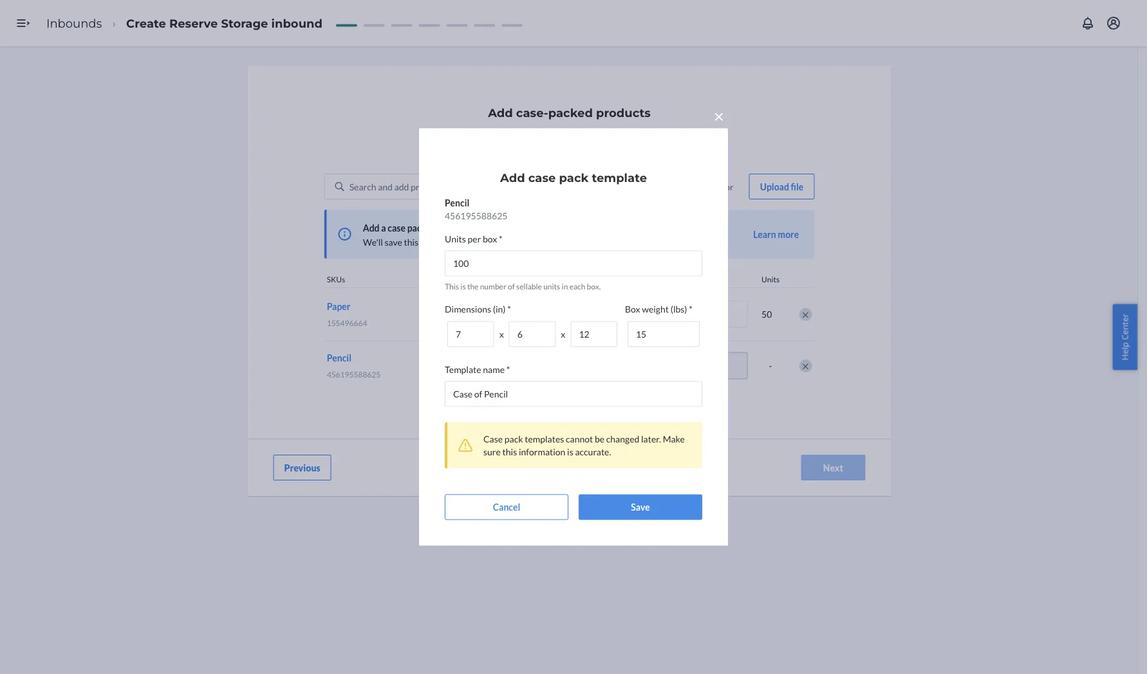 Task type: vqa. For each thing, say whether or not it's contained in the screenshot.
1 link
no



Task type: describe. For each thing, give the bounding box(es) containing it.
upload file button
[[749, 174, 815, 200]]

a inside "case packs must have product information or a scannable barcode on the outside of the box."
[[606, 128, 610, 139]]

upload file
[[760, 181, 804, 192]]

inbound
[[271, 16, 323, 30]]

× button
[[710, 103, 728, 127]]

2 horizontal spatial pack
[[559, 171, 589, 185]]

× document
[[419, 103, 728, 546]]

packing
[[511, 275, 538, 284]]

pencil for pencil 456195588625
[[445, 198, 470, 209]]

(in)
[[493, 304, 506, 315]]

add for add case-packed products
[[488, 106, 513, 120]]

packs
[[448, 128, 470, 139]]

2 x from the left
[[561, 329, 566, 340]]

×
[[714, 105, 724, 127]]

name
[[483, 364, 505, 375]]

456195588625 inside × document
[[445, 210, 508, 221]]

save
[[631, 502, 650, 513]]

pencil for pencil
[[327, 353, 352, 364]]

1 number of boxes number field from the top
[[691, 301, 748, 328]]

box
[[483, 234, 497, 245]]

case inside × document
[[528, 171, 556, 185]]

we'll
[[363, 237, 383, 248]]

1 horizontal spatial the
[[551, 141, 564, 152]]

search image
[[335, 182, 344, 191]]

0 vertical spatial is
[[461, 282, 466, 292]]

learn
[[753, 229, 776, 240]]

templates
[[525, 434, 564, 445]]

1 vertical spatial for
[[469, 237, 480, 248]]

cancel
[[493, 502, 520, 513]]

packing details
[[511, 275, 562, 284]]

skus
[[327, 275, 345, 284]]

add a case pack template for each product. we'll save this information for future inbounds.
[[363, 222, 547, 248]]

packed
[[548, 106, 593, 120]]

breadcrumbs navigation
[[36, 4, 333, 42]]

previous button
[[273, 455, 331, 481]]

information inside case pack templates cannot be changed later. make sure this information is accurate.
[[519, 447, 566, 458]]

make
[[663, 434, 685, 445]]

template name *
[[445, 364, 510, 375]]

center
[[1119, 314, 1131, 340]]

row containing pencil
[[324, 341, 815, 391]]

sellable
[[516, 282, 542, 292]]

create
[[126, 16, 166, 30]]

be
[[595, 434, 605, 445]]

learn more
[[753, 229, 799, 240]]

none number field inside × document
[[445, 251, 702, 276]]

help center
[[1119, 314, 1131, 361]]

case pack templates cannot be changed later. make sure this information is accurate.
[[484, 434, 685, 458]]

L number field
[[571, 322, 617, 347]]

next button
[[801, 455, 866, 481]]

number
[[480, 282, 507, 292]]

this is the number of sellable units in each box.
[[445, 282, 601, 292]]

upload
[[760, 181, 789, 192]]

pencil link
[[327, 353, 352, 364]]

is inside case pack templates cannot be changed later. make sure this information is accurate.
[[567, 447, 574, 458]]

this
[[445, 282, 459, 292]]

units per box *
[[445, 234, 503, 245]]

previous
[[284, 463, 320, 474]]

details
[[539, 275, 562, 284]]

information inside add a case pack template for each product. we'll save this information for future inbounds.
[[420, 237, 467, 248]]

paper
[[327, 301, 351, 312]]

learn more button
[[753, 228, 799, 241]]

box. inside "case packs must have product information or a scannable barcode on the outside of the box."
[[565, 141, 582, 152]]

none text field inside × document
[[445, 382, 702, 407]]

of inside "case packs must have product information or a scannable barcode on the outside of the box."
[[541, 141, 549, 152]]

-
[[769, 361, 772, 372]]

* right box
[[499, 234, 503, 245]]

box weight (lbs) *
[[625, 304, 693, 315]]

create reserve storage inbound
[[126, 16, 323, 30]]

boxes
[[688, 275, 709, 284]]

155496664
[[327, 319, 367, 328]]

on
[[687, 128, 697, 139]]

inbounds link
[[46, 16, 102, 30]]

next
[[823, 463, 844, 474]]

information inside "case packs must have product information or a scannable barcode on the outside of the box."
[[547, 128, 594, 139]]

product
[[514, 128, 545, 139]]

(lbs)
[[671, 304, 687, 315]]



Task type: locate. For each thing, give the bounding box(es) containing it.
1 horizontal spatial of
[[541, 141, 549, 152]]

this right save
[[404, 237, 419, 248]]

0 vertical spatial 456195588625
[[445, 210, 508, 221]]

1 vertical spatial this
[[503, 447, 517, 458]]

per
[[468, 234, 481, 245]]

row
[[324, 288, 815, 341], [324, 341, 815, 391]]

1 vertical spatial or
[[725, 181, 734, 192]]

add case pack template
[[500, 171, 647, 185]]

cancel button
[[445, 495, 569, 521]]

each up box
[[480, 222, 499, 233]]

case inside "case packs must have product information or a scannable barcode on the outside of the box."
[[427, 128, 446, 139]]

help center button
[[1113, 304, 1138, 370]]

number of boxes number field left -
[[691, 353, 748, 380]]

case left packs
[[427, 128, 446, 139]]

information down templates
[[519, 447, 566, 458]]

a inside add a case pack template for each product. we'll save this information for future inbounds.
[[381, 222, 386, 233]]

sure
[[484, 447, 501, 458]]

dimensions (in) *
[[445, 304, 511, 315]]

1 horizontal spatial template
[[592, 171, 647, 185]]

information down packed
[[547, 128, 594, 139]]

pack inside case pack templates cannot be changed later. make sure this information is accurate.
[[505, 434, 523, 445]]

or left upload
[[725, 181, 734, 192]]

1 horizontal spatial pencil
[[445, 198, 470, 209]]

1 vertical spatial 456195588625
[[327, 370, 381, 380]]

row containing paper
[[324, 288, 815, 341]]

2 number of boxes number field from the top
[[691, 353, 748, 380]]

1 horizontal spatial a
[[606, 128, 610, 139]]

0 vertical spatial pack
[[559, 171, 589, 185]]

1 vertical spatial case
[[388, 222, 406, 233]]

the right outside
[[551, 141, 564, 152]]

0 horizontal spatial x
[[499, 329, 504, 340]]

1 horizontal spatial each
[[570, 282, 585, 292]]

0 vertical spatial information
[[547, 128, 594, 139]]

1 vertical spatial pack
[[407, 222, 426, 233]]

changed
[[606, 434, 640, 445]]

this right sure
[[503, 447, 517, 458]]

add up have
[[488, 106, 513, 120]]

save button
[[579, 495, 702, 521]]

storage
[[221, 16, 268, 30]]

this inside case pack templates cannot be changed later. make sure this information is accurate.
[[503, 447, 517, 458]]

0 horizontal spatial this
[[404, 237, 419, 248]]

this inside add a case pack template for each product. we'll save this information for future inbounds.
[[404, 237, 419, 248]]

a
[[606, 128, 610, 139], [381, 222, 386, 233]]

0 vertical spatial or
[[595, 128, 604, 139]]

0 vertical spatial units
[[445, 234, 466, 245]]

0 vertical spatial pencil
[[445, 198, 470, 209]]

* right name
[[507, 364, 510, 375]]

0 horizontal spatial case
[[388, 222, 406, 233]]

add case-packed products
[[488, 106, 651, 120]]

each right in
[[570, 282, 585, 292]]

template down scannable
[[592, 171, 647, 185]]

2 vertical spatial the
[[467, 282, 479, 292]]

units
[[445, 234, 466, 245], [762, 275, 780, 284]]

* right the '(in)'
[[507, 304, 511, 315]]

0 vertical spatial a
[[606, 128, 610, 139]]

1 horizontal spatial units
[[762, 275, 780, 284]]

1 vertical spatial pencil
[[327, 353, 352, 364]]

for up units per box * on the top of page
[[466, 222, 478, 233]]

for left box
[[469, 237, 480, 248]]

scannable
[[612, 128, 651, 139]]

this
[[404, 237, 419, 248], [503, 447, 517, 458]]

information left per
[[420, 237, 467, 248]]

for
[[466, 222, 478, 233], [469, 237, 480, 248]]

template inside × document
[[592, 171, 647, 185]]

product.
[[501, 222, 535, 233]]

1 vertical spatial a
[[381, 222, 386, 233]]

add
[[488, 106, 513, 120], [500, 171, 525, 185], [363, 222, 380, 233]]

the left number
[[467, 282, 479, 292]]

50
[[762, 309, 772, 320]]

case
[[427, 128, 446, 139], [484, 434, 503, 445]]

0 horizontal spatial case
[[427, 128, 446, 139]]

of inside × document
[[508, 282, 515, 292]]

units up the 50
[[762, 275, 780, 284]]

0 horizontal spatial units
[[445, 234, 466, 245]]

0 horizontal spatial pack
[[407, 222, 426, 233]]

2 vertical spatial pack
[[505, 434, 523, 445]]

case for case packs must have product information or a scannable barcode on the outside of the box.
[[427, 128, 446, 139]]

paper link
[[327, 301, 351, 312]]

template inside add a case pack template for each product. we'll save this information for future inbounds.
[[428, 222, 465, 233]]

1 horizontal spatial case
[[484, 434, 503, 445]]

file
[[791, 181, 804, 192]]

0 horizontal spatial template
[[428, 222, 465, 233]]

pencil down 155496664
[[327, 353, 352, 364]]

1 vertical spatial case
[[484, 434, 503, 445]]

number of boxes number field right (lbs)
[[691, 301, 748, 328]]

0 vertical spatial case
[[427, 128, 446, 139]]

1 vertical spatial the
[[551, 141, 564, 152]]

1 vertical spatial information
[[420, 237, 467, 248]]

0 vertical spatial of
[[541, 141, 549, 152]]

1 vertical spatial number of boxes number field
[[691, 353, 748, 380]]

products
[[596, 106, 651, 120]]

barcode
[[653, 128, 685, 139]]

lbs number field
[[628, 322, 700, 347]]

box
[[625, 304, 640, 315]]

1 vertical spatial box.
[[587, 282, 601, 292]]

have
[[494, 128, 512, 139]]

1 horizontal spatial x
[[561, 329, 566, 340]]

1 horizontal spatial is
[[567, 447, 574, 458]]

case for case pack templates cannot be changed later. make sure this information is accurate.
[[484, 434, 503, 445]]

1 vertical spatial is
[[567, 447, 574, 458]]

add inside × document
[[500, 171, 525, 185]]

of left sellable on the left top of the page
[[508, 282, 515, 292]]

W number field
[[509, 322, 556, 347]]

case inside add a case pack template for each product. we'll save this information for future inbounds.
[[388, 222, 406, 233]]

case packs must have product information or a scannable barcode on the outside of the box.
[[427, 128, 712, 152]]

the inside × document
[[467, 282, 479, 292]]

template
[[592, 171, 647, 185], [428, 222, 465, 233]]

units for units per box *
[[445, 234, 466, 245]]

inbounds
[[46, 16, 102, 30]]

2 vertical spatial information
[[519, 447, 566, 458]]

units for units
[[762, 275, 780, 284]]

inbounds.
[[509, 237, 547, 248]]

0 horizontal spatial box.
[[565, 141, 582, 152]]

1 vertical spatial of
[[508, 282, 515, 292]]

x
[[499, 329, 504, 340], [561, 329, 566, 340]]

*
[[499, 234, 503, 245], [507, 304, 511, 315], [689, 304, 693, 315], [507, 364, 510, 375]]

0 vertical spatial each
[[480, 222, 499, 233]]

save
[[385, 237, 402, 248]]

x down the '(in)'
[[499, 329, 504, 340]]

0 vertical spatial add
[[488, 106, 513, 120]]

0 horizontal spatial pencil
[[327, 353, 352, 364]]

the right on
[[699, 128, 712, 139]]

a left scannable
[[606, 128, 610, 139]]

0 horizontal spatial a
[[381, 222, 386, 233]]

x right w number field
[[561, 329, 566, 340]]

1 x from the left
[[499, 329, 504, 340]]

0 horizontal spatial of
[[508, 282, 515, 292]]

each inside add a case pack template for each product. we'll save this information for future inbounds.
[[480, 222, 499, 233]]

or down products at the top of the page
[[595, 128, 604, 139]]

pencil up add a case pack template for each product. we'll save this information for future inbounds.
[[445, 198, 470, 209]]

456195588625 inside row
[[327, 370, 381, 380]]

case inside case pack templates cannot be changed later. make sure this information is accurate.
[[484, 434, 503, 445]]

units inside × document
[[445, 234, 466, 245]]

2 horizontal spatial the
[[699, 128, 712, 139]]

case up save
[[388, 222, 406, 233]]

of
[[541, 141, 549, 152], [508, 282, 515, 292]]

0 vertical spatial number of boxes number field
[[691, 301, 748, 328]]

0 horizontal spatial 456195588625
[[327, 370, 381, 380]]

1 horizontal spatial this
[[503, 447, 517, 458]]

None number field
[[445, 251, 702, 276]]

0 vertical spatial this
[[404, 237, 419, 248]]

pack inside add a case pack template for each product. we'll save this information for future inbounds.
[[407, 222, 426, 233]]

box. right in
[[587, 282, 601, 292]]

more
[[778, 229, 799, 240]]

0 horizontal spatial each
[[480, 222, 499, 233]]

case down outside
[[528, 171, 556, 185]]

1 horizontal spatial pack
[[505, 434, 523, 445]]

0 vertical spatial the
[[699, 128, 712, 139]]

case-
[[516, 106, 548, 120]]

in
[[562, 282, 568, 292]]

0 horizontal spatial is
[[461, 282, 466, 292]]

add for add case pack template
[[500, 171, 525, 185]]

0 vertical spatial for
[[466, 222, 478, 233]]

is right the this
[[461, 282, 466, 292]]

None text field
[[445, 382, 702, 407]]

1 row from the top
[[324, 288, 815, 341]]

case up sure
[[484, 434, 503, 445]]

box. inside × document
[[587, 282, 601, 292]]

pack
[[559, 171, 589, 185], [407, 222, 426, 233], [505, 434, 523, 445]]

0 vertical spatial template
[[592, 171, 647, 185]]

2 row from the top
[[324, 341, 815, 391]]

* right (lbs)
[[689, 304, 693, 315]]

units
[[544, 282, 560, 292]]

later.
[[641, 434, 661, 445]]

1 vertical spatial add
[[500, 171, 525, 185]]

1 vertical spatial template
[[428, 222, 465, 233]]

each inside × document
[[570, 282, 585, 292]]

accurate.
[[575, 447, 611, 458]]

1 horizontal spatial or
[[725, 181, 734, 192]]

template up units per box * on the top of page
[[428, 222, 465, 233]]

H number field
[[447, 322, 494, 347]]

add up we'll
[[363, 222, 380, 233]]

1 horizontal spatial case
[[528, 171, 556, 185]]

1 horizontal spatial box.
[[587, 282, 601, 292]]

456195588625 down pencil link at the bottom of the page
[[327, 370, 381, 380]]

case
[[528, 171, 556, 185], [388, 222, 406, 233]]

0 horizontal spatial or
[[595, 128, 604, 139]]

pencil
[[445, 198, 470, 209], [327, 353, 352, 364]]

pencil inside pencil 456195588625
[[445, 198, 470, 209]]

weight
[[642, 304, 669, 315]]

add down outside
[[500, 171, 525, 185]]

1 horizontal spatial 456195588625
[[445, 210, 508, 221]]

add inside add a case pack template for each product. we'll save this information for future inbounds.
[[363, 222, 380, 233]]

cannot
[[566, 434, 593, 445]]

0 vertical spatial box.
[[565, 141, 582, 152]]

reserve
[[169, 16, 218, 30]]

a up save
[[381, 222, 386, 233]]

help
[[1119, 343, 1131, 361]]

2 vertical spatial add
[[363, 222, 380, 233]]

or inside "case packs must have product information or a scannable barcode on the outside of the box."
[[595, 128, 604, 139]]

template
[[445, 364, 481, 375]]

future
[[482, 237, 507, 248]]

information
[[547, 128, 594, 139], [420, 237, 467, 248], [519, 447, 566, 458]]

pencil 456195588625
[[445, 198, 508, 221]]

Number of boxes number field
[[691, 301, 748, 328], [691, 353, 748, 380]]

box. up add case pack template
[[565, 141, 582, 152]]

of down the product
[[541, 141, 549, 152]]

0 horizontal spatial the
[[467, 282, 479, 292]]

must
[[472, 128, 492, 139]]

0 vertical spatial case
[[528, 171, 556, 185]]

is down cannot
[[567, 447, 574, 458]]

1 vertical spatial each
[[570, 282, 585, 292]]

units left per
[[445, 234, 466, 245]]

outside
[[510, 141, 539, 152]]

or
[[595, 128, 604, 139], [725, 181, 734, 192]]

box.
[[565, 141, 582, 152], [587, 282, 601, 292]]

dimensions
[[445, 304, 491, 315]]

456195588625 up per
[[445, 210, 508, 221]]

1 vertical spatial units
[[762, 275, 780, 284]]

each
[[480, 222, 499, 233], [570, 282, 585, 292]]



